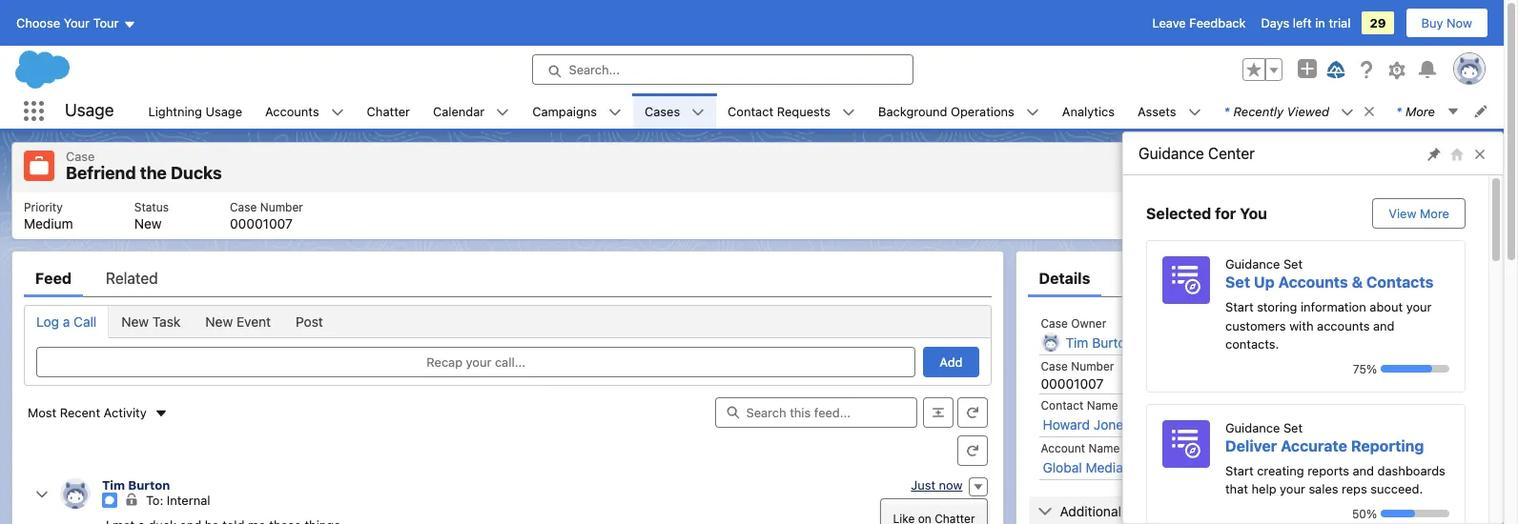 Task type: locate. For each thing, give the bounding box(es) containing it.
tim burton link right tim burton icon
[[102, 477, 170, 493]]

set inside guidance set deliver accurate reporting start creating reports and dashboards that help your sales reps succeed.
[[1284, 420, 1303, 435]]

2 vertical spatial set
[[1284, 420, 1303, 435]]

guidance for guidance center
[[1139, 145, 1205, 162]]

1 start from the top
[[1226, 300, 1254, 315]]

now
[[939, 477, 963, 493]]

progress bar image down succeed.
[[1381, 510, 1416, 518]]

1 horizontal spatial burton
[[1092, 334, 1134, 351]]

more right view
[[1420, 206, 1450, 221]]

0 vertical spatial your
[[1407, 300, 1432, 315]]

new left task
[[121, 313, 149, 330]]

1 vertical spatial your
[[466, 354, 492, 370]]

contact inside "contact requests" link
[[728, 103, 774, 119]]

1 horizontal spatial number
[[1071, 359, 1114, 374]]

1 vertical spatial and
[[1353, 463, 1375, 478]]

leave
[[1153, 15, 1186, 31]]

new task
[[121, 313, 181, 330]]

text default image right requests
[[842, 106, 856, 119]]

contact for contact name
[[1041, 398, 1084, 413]]

usage inside list
[[206, 103, 242, 119]]

set up accurate
[[1284, 420, 1303, 435]]

background operations link
[[867, 93, 1026, 129]]

case image
[[24, 151, 54, 181]]

contacts
[[1367, 274, 1434, 291]]

dashboards
[[1378, 463, 1446, 478]]

* left recently
[[1224, 103, 1230, 119]]

contact down search... button
[[728, 103, 774, 119]]

tim for the bottom tim burton link
[[102, 477, 125, 493]]

text default image right viewed
[[1341, 106, 1355, 119]]

days left in trial
[[1261, 15, 1351, 31]]

text default image right operations
[[1026, 106, 1040, 119]]

2 * from the left
[[1396, 103, 1402, 119]]

your left call...
[[466, 354, 492, 370]]

1 progress bar image from the top
[[1381, 365, 1433, 373]]

0 vertical spatial contact
[[728, 103, 774, 119]]

list
[[137, 93, 1504, 129], [12, 192, 1492, 239]]

list containing lightning usage
[[137, 93, 1504, 129]]

add button
[[924, 347, 979, 377]]

guidance set deliver accurate reporting start creating reports and dashboards that help your sales reps succeed.
[[1226, 420, 1446, 497]]

new
[[1407, 160, 1433, 175], [134, 215, 162, 231], [121, 313, 149, 330], [205, 313, 233, 330]]

deliver accurate reporting button
[[1226, 437, 1425, 455]]

more inside view more button
[[1420, 206, 1450, 221]]

deliver
[[1226, 437, 1277, 455]]

tim
[[1066, 334, 1089, 351], [102, 477, 125, 493]]

0 vertical spatial tim burton
[[1066, 334, 1134, 351]]

0 vertical spatial more
[[1406, 103, 1436, 119]]

most
[[28, 405, 56, 420]]

1 vertical spatial accounts
[[1279, 274, 1348, 291]]

text default image
[[1363, 105, 1376, 118], [1447, 105, 1460, 118], [692, 106, 705, 119], [842, 106, 856, 119]]

text default image right cases
[[692, 106, 705, 119]]

(sample)
[[1134, 416, 1190, 433], [1127, 459, 1183, 476]]

and down about
[[1374, 318, 1395, 333]]

1 horizontal spatial usage
[[206, 103, 242, 119]]

0 horizontal spatial accounts
[[265, 103, 319, 119]]

cases link
[[633, 93, 692, 129]]

1 vertical spatial (sample)
[[1127, 459, 1183, 476]]

operations
[[951, 103, 1015, 119]]

1 progress bar progress bar from the top
[[1381, 365, 1450, 373]]

your inside guidance set deliver accurate reporting start creating reports and dashboards that help your sales reps succeed.
[[1280, 482, 1306, 497]]

1 * from the left
[[1224, 103, 1230, 119]]

usage
[[65, 100, 114, 120], [206, 103, 242, 119]]

0 horizontal spatial case number 00001007
[[230, 200, 303, 231]]

text default image
[[1026, 106, 1040, 119], [1188, 106, 1201, 119], [1341, 106, 1355, 119], [35, 488, 49, 502], [125, 493, 138, 507], [1037, 504, 1053, 520]]

accounts inside list item
[[265, 103, 319, 119]]

burton right tim burton icon
[[128, 477, 170, 493]]

29
[[1370, 15, 1386, 31]]

global
[[1043, 459, 1082, 476]]

buy
[[1422, 15, 1444, 31]]

just
[[911, 477, 936, 493]]

your inside guidance set set up accounts & contacts start storing information about your customers with accounts and contacts.
[[1407, 300, 1432, 315]]

guidance up the up
[[1226, 257, 1280, 272]]

case number 00001007 inside list
[[230, 200, 303, 231]]

you
[[1240, 205, 1268, 222]]

succeed.
[[1371, 482, 1423, 497]]

0 horizontal spatial 00001007
[[230, 215, 293, 231]]

progress bar image
[[1381, 365, 1433, 373], [1381, 510, 1416, 518]]

selected for you
[[1147, 205, 1268, 222]]

name up media
[[1089, 441, 1120, 456]]

0 vertical spatial accounts
[[265, 103, 319, 119]]

activity
[[104, 405, 147, 420]]

1 horizontal spatial accounts
[[1279, 274, 1348, 291]]

more inside list
[[1406, 103, 1436, 119]]

tim burton link down owner
[[1066, 334, 1134, 352]]

0 vertical spatial progress bar progress bar
[[1381, 365, 1450, 373]]

0 vertical spatial (sample)
[[1134, 416, 1190, 433]]

burton down owner
[[1092, 334, 1134, 351]]

0 vertical spatial set
[[1284, 257, 1303, 272]]

customers
[[1226, 318, 1286, 333]]

list for lightning usage link
[[12, 192, 1492, 239]]

2 horizontal spatial contact
[[1267, 316, 1310, 331]]

event
[[237, 313, 271, 330]]

new for new note
[[1407, 160, 1433, 175]]

0 vertical spatial burton
[[1092, 334, 1134, 351]]

guidance inside guidance set set up accounts & contacts start storing information about your customers with accounts and contacts.
[[1226, 257, 1280, 272]]

0 horizontal spatial tim
[[102, 477, 125, 493]]

ducks
[[171, 163, 222, 183]]

task
[[153, 313, 181, 330]]

number
[[260, 200, 303, 214], [1071, 359, 1114, 374]]

howard jones (sample) link
[[1043, 416, 1190, 434]]

1 vertical spatial list
[[12, 192, 1492, 239]]

guidance for guidance set deliver accurate reporting start creating reports and dashboards that help your sales reps succeed.
[[1226, 420, 1280, 435]]

0 vertical spatial number
[[260, 200, 303, 214]]

0 horizontal spatial *
[[1224, 103, 1230, 119]]

account
[[1041, 441, 1086, 456]]

new down 'status'
[[134, 215, 162, 231]]

contact up (800) at bottom right
[[1267, 316, 1310, 331]]

set left the up
[[1226, 274, 1251, 291]]

1 vertical spatial case number 00001007
[[1041, 359, 1114, 392]]

0 vertical spatial 00001007
[[230, 215, 293, 231]]

00001007 inside list
[[230, 215, 293, 231]]

list item containing *
[[1213, 93, 1385, 129]]

0 vertical spatial tim burton link
[[1066, 334, 1134, 352]]

number inside list
[[260, 200, 303, 214]]

case right the case icon
[[66, 149, 95, 164]]

1 horizontal spatial *
[[1396, 103, 1402, 119]]

(sample) for global media (sample)
[[1127, 459, 1183, 476]]

set for set
[[1284, 257, 1303, 272]]

text default image inside "assets" "list item"
[[1188, 106, 1201, 119]]

search...
[[569, 62, 620, 77]]

contact for contact requests
[[728, 103, 774, 119]]

1 vertical spatial 00001007
[[1041, 375, 1104, 392]]

accounts
[[1317, 318, 1370, 333]]

tim burton image
[[60, 478, 91, 509]]

tim burton right tim burton icon
[[102, 477, 170, 493]]

2 start from the top
[[1226, 463, 1254, 478]]

and up reps
[[1353, 463, 1375, 478]]

about
[[1370, 300, 1403, 315]]

guidance inside guidance set deliver accurate reporting start creating reports and dashboards that help your sales reps succeed.
[[1226, 420, 1280, 435]]

lightning usage link
[[137, 93, 254, 129]]

guidance down "assets" "list item"
[[1139, 145, 1205, 162]]

guidance up deliver
[[1226, 420, 1280, 435]]

usage up befriend
[[65, 100, 114, 120]]

6389
[[1346, 332, 1379, 349]]

new left note
[[1407, 160, 1433, 175]]

reporting
[[1351, 437, 1425, 455]]

1 vertical spatial more
[[1420, 206, 1450, 221]]

2 vertical spatial your
[[1280, 482, 1306, 497]]

0 vertical spatial name
[[1087, 398, 1118, 413]]

1 horizontal spatial tim burton link
[[1066, 334, 1134, 352]]

1 vertical spatial progress bar image
[[1381, 510, 1416, 518]]

your down "contacts"
[[1407, 300, 1432, 315]]

text default image right assets
[[1188, 106, 1201, 119]]

0 horizontal spatial contact
[[728, 103, 774, 119]]

text default image left additional
[[1037, 504, 1053, 520]]

account name
[[1041, 441, 1120, 456]]

more for view more
[[1420, 206, 1450, 221]]

recently
[[1234, 103, 1284, 119]]

2 tab list from the top
[[24, 305, 992, 338]]

* recently viewed
[[1224, 103, 1330, 119]]

start up customers
[[1226, 300, 1254, 315]]

0 horizontal spatial your
[[466, 354, 492, 370]]

set up set up accounts & contacts button
[[1284, 257, 1303, 272]]

contact inside contact phone 1 (800) 667-6389
[[1267, 316, 1310, 331]]

guidance
[[1139, 145, 1205, 162], [1226, 257, 1280, 272], [1226, 420, 1280, 435]]

post link
[[283, 306, 336, 337]]

0 vertical spatial list
[[137, 93, 1504, 129]]

2 progress bar image from the top
[[1381, 510, 1416, 518]]

more up new note button
[[1406, 103, 1436, 119]]

0 vertical spatial case number 00001007
[[230, 200, 303, 231]]

and inside guidance set set up accounts & contacts start storing information about your customers with accounts and contacts.
[[1374, 318, 1395, 333]]

your
[[1407, 300, 1432, 315], [466, 354, 492, 370], [1280, 482, 1306, 497]]

2 horizontal spatial your
[[1407, 300, 1432, 315]]

name up jones
[[1087, 398, 1118, 413]]

just now link
[[911, 477, 963, 493]]

tim for the right tim burton link
[[1066, 334, 1089, 351]]

buy now button
[[1406, 8, 1489, 38]]

your down creating
[[1280, 482, 1306, 497]]

0 horizontal spatial number
[[260, 200, 303, 214]]

0 vertical spatial and
[[1374, 318, 1395, 333]]

* up new note button
[[1396, 103, 1402, 119]]

1 vertical spatial contact
[[1267, 316, 1310, 331]]

accounts inside guidance set set up accounts & contacts start storing information about your customers with accounts and contacts.
[[1279, 274, 1348, 291]]

2 progress bar progress bar from the top
[[1381, 510, 1450, 518]]

1 vertical spatial guidance
[[1226, 257, 1280, 272]]

guidance set set up accounts & contacts start storing information about your customers with accounts and contacts.
[[1226, 257, 1434, 352]]

0 vertical spatial tim
[[1066, 334, 1089, 351]]

list item
[[1213, 93, 1385, 129]]

analytics
[[1062, 103, 1115, 119]]

more for * more
[[1406, 103, 1436, 119]]

1 vertical spatial start
[[1226, 463, 1254, 478]]

(sample) up 'information'
[[1127, 459, 1183, 476]]

0 horizontal spatial tim burton link
[[102, 477, 170, 493]]

1 vertical spatial name
[[1089, 441, 1120, 456]]

and
[[1374, 318, 1395, 333], [1353, 463, 1375, 478]]

contact requests
[[728, 103, 831, 119]]

viewed
[[1287, 103, 1330, 119]]

log a call
[[36, 313, 97, 330]]

list containing medium
[[12, 192, 1492, 239]]

0 vertical spatial start
[[1226, 300, 1254, 315]]

progress bar progress bar down succeed.
[[1381, 510, 1450, 518]]

tim right tim burton icon
[[102, 477, 125, 493]]

new inside button
[[1407, 160, 1433, 175]]

log
[[36, 313, 59, 330]]

new left event
[[205, 313, 233, 330]]

* for * recently viewed
[[1224, 103, 1230, 119]]

search... button
[[532, 54, 913, 85]]

contact for contact phone 1 (800) 667-6389
[[1267, 316, 1310, 331]]

1 vertical spatial tab list
[[24, 305, 992, 338]]

contact up howard
[[1041, 398, 1084, 413]]

1 horizontal spatial tim burton
[[1066, 334, 1134, 351]]

additional information button
[[1029, 497, 1479, 525]]

tim down case owner
[[1066, 334, 1089, 351]]

progress bar image right 75%
[[1381, 365, 1433, 373]]

contact requests list item
[[716, 93, 867, 129]]

1 tab list from the top
[[24, 259, 992, 297]]

1 horizontal spatial your
[[1280, 482, 1306, 497]]

befriend
[[66, 163, 136, 183]]

progress bar progress bar
[[1381, 365, 1450, 373], [1381, 510, 1450, 518]]

0 vertical spatial tab list
[[24, 259, 992, 297]]

case
[[66, 149, 95, 164], [230, 200, 257, 214], [1041, 316, 1068, 331], [1041, 359, 1068, 374]]

1 horizontal spatial 00001007
[[1041, 375, 1104, 392]]

group
[[1243, 58, 1283, 81]]

1 vertical spatial progress bar progress bar
[[1381, 510, 1450, 518]]

1 vertical spatial number
[[1071, 359, 1114, 374]]

feed
[[35, 270, 72, 287]]

0 vertical spatial guidance
[[1139, 145, 1205, 162]]

contact
[[728, 103, 774, 119], [1267, 316, 1310, 331], [1041, 398, 1084, 413]]

1 horizontal spatial contact
[[1041, 398, 1084, 413]]

2 vertical spatial contact
[[1041, 398, 1084, 413]]

burton
[[1092, 334, 1134, 351], [128, 477, 170, 493]]

progress bar progress bar right 75%
[[1381, 365, 1450, 373]]

tab list
[[24, 259, 992, 297], [24, 305, 992, 338]]

related
[[106, 270, 158, 287]]

days
[[1261, 15, 1290, 31]]

storing
[[1257, 300, 1298, 315]]

0 horizontal spatial tim burton
[[102, 477, 170, 493]]

start up that
[[1226, 463, 1254, 478]]

assets list item
[[1127, 93, 1213, 129]]

1 horizontal spatial tim
[[1066, 334, 1089, 351]]

view more button
[[1373, 198, 1466, 229]]

case right 'status'
[[230, 200, 257, 214]]

(sample) right jones
[[1134, 416, 1190, 433]]

text default image inside contact requests 'list item'
[[842, 106, 856, 119]]

* for * more
[[1396, 103, 1402, 119]]

name
[[1087, 398, 1118, 413], [1089, 441, 1120, 456]]

tim burton down owner
[[1066, 334, 1134, 351]]

usage right lightning
[[206, 103, 242, 119]]

guidance for guidance set set up accounts & contacts start storing information about your customers with accounts and contacts.
[[1226, 257, 1280, 272]]

00001007
[[230, 215, 293, 231], [1041, 375, 1104, 392]]

2 vertical spatial guidance
[[1226, 420, 1280, 435]]

post
[[296, 313, 323, 330]]

0 vertical spatial progress bar image
[[1381, 365, 1433, 373]]

1 vertical spatial tim
[[102, 477, 125, 493]]

buy now
[[1422, 15, 1473, 31]]

0 horizontal spatial burton
[[128, 477, 170, 493]]

text default image inside the cases list item
[[692, 106, 705, 119]]



Task type: describe. For each thing, give the bounding box(es) containing it.
center
[[1209, 145, 1255, 162]]

media
[[1086, 459, 1123, 476]]

50%
[[1352, 507, 1377, 521]]

text default image left tim burton icon
[[35, 488, 49, 502]]

to: internal
[[146, 493, 210, 508]]

information
[[1301, 300, 1367, 315]]

text default image left "to:"
[[125, 493, 138, 507]]

view
[[1389, 206, 1417, 221]]

related link
[[106, 259, 158, 297]]

internal
[[167, 493, 210, 508]]

creating
[[1257, 463, 1305, 478]]

reps
[[1342, 482, 1368, 497]]

1 vertical spatial tim burton
[[102, 477, 170, 493]]

follow
[[1196, 160, 1233, 175]]

lightning usage
[[148, 103, 242, 119]]

sales
[[1309, 482, 1339, 497]]

calendar link
[[422, 93, 496, 129]]

new note button
[[1391, 152, 1480, 183]]

your inside button
[[466, 354, 492, 370]]

global media (sample) link
[[1043, 459, 1183, 477]]

case owner
[[1041, 316, 1107, 331]]

help
[[1252, 482, 1277, 497]]

contact requests link
[[716, 93, 842, 129]]

medium
[[24, 215, 73, 231]]

for
[[1215, 205, 1236, 222]]

info@salesforce.com
[[1267, 375, 1396, 392]]

calendar
[[433, 103, 485, 119]]

just now
[[911, 477, 963, 493]]

cases list item
[[633, 93, 716, 129]]

a
[[63, 313, 70, 330]]

campaigns list item
[[521, 93, 633, 129]]

jones
[[1094, 416, 1131, 433]]

howard
[[1043, 416, 1090, 433]]

start inside guidance set deliver accurate reporting start creating reports and dashboards that help your sales reps succeed.
[[1226, 463, 1254, 478]]

text default image inside the additional information dropdown button
[[1037, 504, 1053, 520]]

1 vertical spatial burton
[[128, 477, 170, 493]]

now
[[1447, 15, 1473, 31]]

case left owner
[[1041, 316, 1068, 331]]

chatter
[[367, 103, 410, 119]]

campaigns link
[[521, 93, 609, 129]]

priority
[[24, 200, 63, 214]]

lightning
[[148, 103, 202, 119]]

delete button
[[1322, 152, 1392, 183]]

&
[[1352, 274, 1363, 291]]

contact name
[[1041, 398, 1118, 413]]

most recent activity button
[[28, 405, 171, 421]]

assets link
[[1127, 93, 1188, 129]]

howard jones (sample)
[[1043, 416, 1190, 433]]

background
[[878, 103, 948, 119]]

recap your call... button
[[36, 347, 916, 377]]

details link
[[1039, 259, 1091, 297]]

background operations
[[878, 103, 1015, 119]]

new note
[[1407, 160, 1464, 175]]

edit account name image
[[1226, 458, 1240, 472]]

delete
[[1338, 160, 1376, 175]]

follow button
[[1161, 152, 1249, 183]]

left
[[1293, 15, 1312, 31]]

leave feedback
[[1153, 15, 1246, 31]]

75%
[[1353, 362, 1377, 376]]

recap
[[427, 354, 463, 370]]

note
[[1436, 160, 1464, 175]]

feedback
[[1190, 15, 1246, 31]]

1 horizontal spatial case number 00001007
[[1041, 359, 1114, 392]]

case up contact name
[[1041, 359, 1068, 374]]

global media (sample)
[[1043, 459, 1183, 476]]

view more
[[1389, 206, 1450, 221]]

name for media
[[1089, 441, 1120, 456]]

text default image right the * more
[[1447, 105, 1460, 118]]

recent
[[60, 405, 100, 420]]

information
[[1125, 503, 1196, 519]]

progress bar progress bar for set up accounts & contacts
[[1381, 365, 1450, 373]]

progress bar image for set up accounts & contacts
[[1381, 365, 1433, 373]]

case inside list
[[230, 200, 257, 214]]

tab list containing log a call
[[24, 305, 992, 338]]

set for deliver
[[1284, 420, 1303, 435]]

start inside guidance set set up accounts & contacts start storing information about your customers with accounts and contacts.
[[1226, 300, 1254, 315]]

requests
[[777, 103, 831, 119]]

calendar list item
[[422, 93, 521, 129]]

text default image left the * more
[[1363, 105, 1376, 118]]

background operations list item
[[867, 93, 1051, 129]]

to:
[[146, 493, 163, 508]]

assets
[[1138, 103, 1177, 119]]

1
[[1267, 332, 1273, 349]]

new event
[[205, 313, 271, 330]]

contacts.
[[1226, 337, 1280, 352]]

1 vertical spatial tim burton link
[[102, 477, 170, 493]]

accounts list item
[[254, 93, 355, 129]]

1 vertical spatial set
[[1226, 274, 1251, 291]]

0 horizontal spatial usage
[[65, 100, 114, 120]]

chatter link
[[355, 93, 422, 129]]

selected
[[1147, 205, 1212, 222]]

(sample) for howard jones (sample)
[[1134, 416, 1190, 433]]

Search this feed... search field
[[715, 397, 917, 428]]

new for new task
[[121, 313, 149, 330]]

text default image inside background operations list item
[[1026, 106, 1040, 119]]

the
[[140, 163, 167, 183]]

progress bar image for deliver accurate reporting
[[1381, 510, 1416, 518]]

new inside status new
[[134, 215, 162, 231]]

tab list containing feed
[[24, 259, 992, 297]]

new for new event
[[205, 313, 233, 330]]

edit contact name image
[[1226, 415, 1240, 429]]

with
[[1290, 318, 1314, 333]]

status
[[134, 200, 169, 214]]

and inside guidance set deliver accurate reporting start creating reports and dashboards that help your sales reps succeed.
[[1353, 463, 1375, 478]]

new event link
[[193, 306, 283, 337]]

cases
[[645, 103, 680, 119]]

progress bar progress bar for deliver accurate reporting
[[1381, 510, 1450, 518]]

call
[[74, 313, 97, 330]]

details
[[1039, 270, 1091, 287]]

most recent activity
[[28, 405, 147, 420]]

accounts link
[[254, 93, 331, 129]]

up
[[1254, 274, 1275, 291]]

add
[[940, 354, 963, 370]]

list for leave feedback link
[[137, 93, 1504, 129]]

log a call link
[[25, 306, 109, 337]]

case inside case befriend the ducks
[[66, 149, 95, 164]]

leave feedback link
[[1153, 15, 1246, 31]]

name for jones
[[1087, 398, 1118, 413]]



Task type: vqa. For each thing, say whether or not it's contained in the screenshot.
the bottom your
yes



